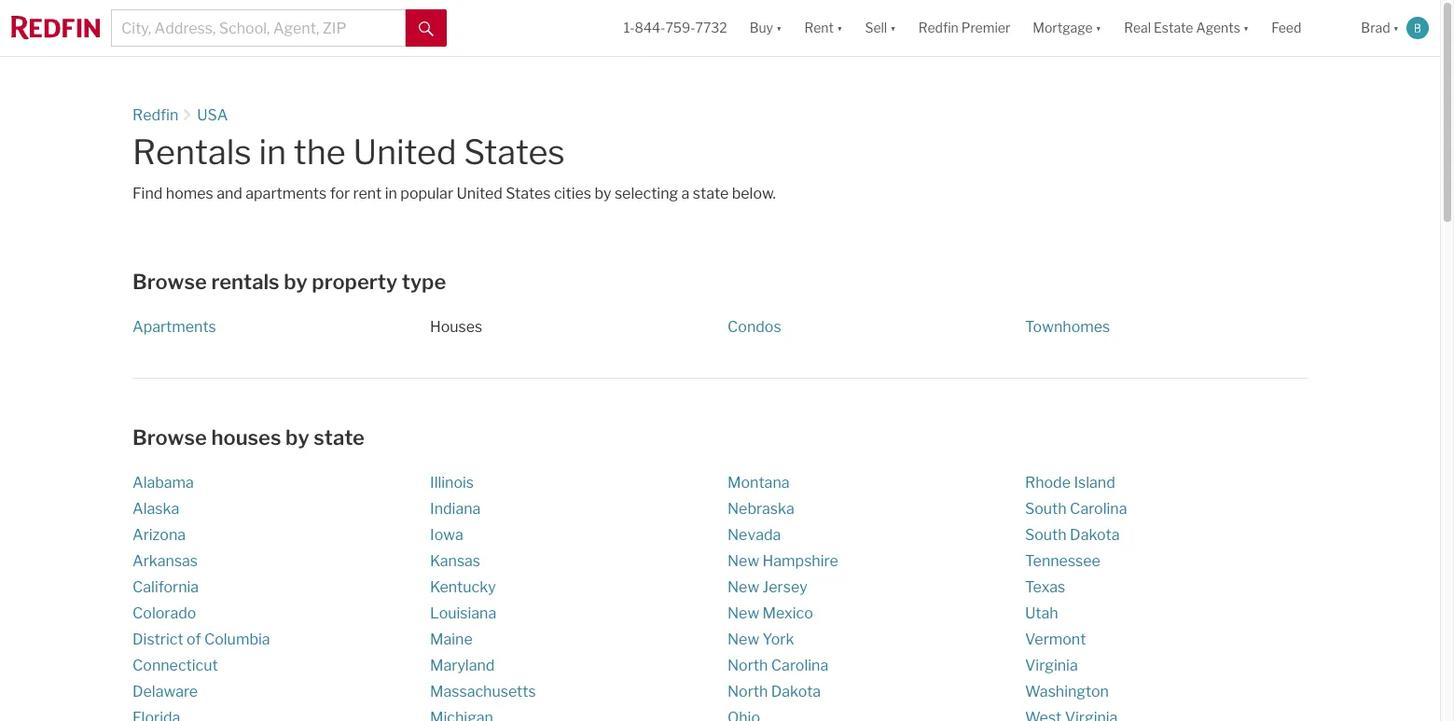 Task type: vqa. For each thing, say whether or not it's contained in the screenshot.
bottom states
yes



Task type: locate. For each thing, give the bounding box(es) containing it.
north down new york link
[[728, 657, 768, 674]]

1 browse from the top
[[132, 269, 207, 293]]

real estate agents ▾
[[1124, 20, 1249, 36]]

2 ▾ from the left
[[837, 20, 843, 36]]

1 horizontal spatial carolina
[[1070, 500, 1127, 518]]

sell ▾ button
[[854, 0, 907, 56]]

0 vertical spatial state
[[693, 184, 729, 202]]

cities
[[554, 184, 591, 202]]

condos
[[728, 318, 781, 336]]

by
[[595, 184, 611, 202], [284, 269, 308, 293], [286, 425, 309, 449]]

delaware link
[[132, 683, 198, 701]]

▾ for buy ▾
[[776, 20, 782, 36]]

new up new mexico 'link'
[[728, 578, 760, 596]]

dakota down north carolina link
[[771, 683, 821, 701]]

montana
[[728, 474, 790, 492]]

carolina down island
[[1070, 500, 1127, 518]]

maine link
[[430, 631, 473, 648]]

united up popular
[[353, 132, 457, 173]]

property
[[312, 269, 398, 293]]

arkansas
[[132, 552, 198, 570]]

selecting
[[615, 184, 678, 202]]

real estate agents ▾ link
[[1124, 0, 1249, 56]]

mortgage
[[1033, 20, 1093, 36]]

virginia link
[[1025, 657, 1078, 674]]

dakota
[[1070, 526, 1120, 544], [771, 683, 821, 701]]

south up tennessee
[[1025, 526, 1067, 544]]

submit search image
[[419, 21, 434, 36]]

browse houses by state
[[132, 425, 365, 449]]

▾ right "sell"
[[890, 20, 896, 36]]

montana nebraska nevada new hampshire new jersey new mexico new york north carolina north dakota
[[728, 474, 838, 701]]

washington
[[1025, 683, 1109, 701]]

by for browse houses by state
[[286, 425, 309, 449]]

district
[[132, 631, 183, 648]]

0 vertical spatial south
[[1025, 500, 1067, 518]]

in
[[259, 132, 286, 173], [385, 184, 397, 202]]

1 vertical spatial dakota
[[771, 683, 821, 701]]

carolina inside rhode island south carolina south dakota tennessee texas utah vermont virginia washington
[[1070, 500, 1127, 518]]

carolina down york
[[771, 657, 829, 674]]

0 horizontal spatial redfin
[[132, 106, 178, 124]]

in right rent
[[385, 184, 397, 202]]

1 ▾ from the left
[[776, 20, 782, 36]]

tennessee link
[[1025, 552, 1101, 570]]

browse for browse houses by state
[[132, 425, 207, 449]]

california link
[[132, 578, 199, 596]]

browse up the apartments
[[132, 269, 207, 293]]

browse
[[132, 269, 207, 293], [132, 425, 207, 449]]

iowa link
[[430, 526, 463, 544]]

real estate agents ▾ button
[[1113, 0, 1261, 56]]

1 horizontal spatial state
[[693, 184, 729, 202]]

by for browse rentals by property type
[[284, 269, 308, 293]]

0 horizontal spatial state
[[314, 425, 365, 449]]

usa link
[[197, 106, 228, 124]]

district of columbia link
[[132, 631, 270, 648]]

1-844-759-7732 link
[[624, 20, 727, 36]]

mortgage ▾ button
[[1022, 0, 1113, 56]]

alabama alaska arizona arkansas california colorado district of columbia connecticut delaware
[[132, 474, 270, 701]]

carolina
[[1070, 500, 1127, 518], [771, 657, 829, 674]]

illinois
[[430, 474, 474, 492]]

0 vertical spatial redfin
[[919, 20, 959, 36]]

south dakota link
[[1025, 526, 1120, 544]]

kentucky link
[[430, 578, 496, 596]]

state
[[693, 184, 729, 202], [314, 425, 365, 449]]

connecticut
[[132, 657, 218, 674]]

1 vertical spatial state
[[314, 425, 365, 449]]

▾ right 'agents'
[[1243, 20, 1249, 36]]

states left cities
[[506, 184, 551, 202]]

1 vertical spatial by
[[284, 269, 308, 293]]

carolina inside 'montana nebraska nevada new hampshire new jersey new mexico new york north carolina north dakota'
[[771, 657, 829, 674]]

759-
[[666, 20, 696, 36]]

north carolina link
[[728, 657, 829, 674]]

new left york
[[728, 631, 760, 648]]

1 vertical spatial in
[[385, 184, 397, 202]]

1 vertical spatial redfin
[[132, 106, 178, 124]]

condos link
[[728, 318, 781, 336]]

north down north carolina link
[[728, 683, 768, 701]]

townhomes
[[1025, 318, 1110, 336]]

0 vertical spatial in
[[259, 132, 286, 173]]

▾ right "rent"
[[837, 20, 843, 36]]

4 ▾ from the left
[[1096, 20, 1102, 36]]

0 horizontal spatial dakota
[[771, 683, 821, 701]]

massachusetts link
[[430, 683, 536, 701]]

dakota down south carolina link
[[1070, 526, 1120, 544]]

3 ▾ from the left
[[890, 20, 896, 36]]

by right rentals on the top of the page
[[284, 269, 308, 293]]

1 vertical spatial states
[[506, 184, 551, 202]]

1 vertical spatial carolina
[[771, 657, 829, 674]]

0 vertical spatial states
[[464, 132, 565, 173]]

new down nevada
[[728, 552, 760, 570]]

in up apartments
[[259, 132, 286, 173]]

redfin inside redfin premier button
[[919, 20, 959, 36]]

and
[[217, 184, 242, 202]]

mexico
[[763, 605, 813, 622]]

by right the houses
[[286, 425, 309, 449]]

state right a
[[693, 184, 729, 202]]

apartments
[[246, 184, 327, 202]]

0 vertical spatial carolina
[[1070, 500, 1127, 518]]

0 horizontal spatial carolina
[[771, 657, 829, 674]]

6 ▾ from the left
[[1393, 20, 1399, 36]]

0 vertical spatial dakota
[[1070, 526, 1120, 544]]

3 new from the top
[[728, 605, 760, 622]]

louisiana link
[[430, 605, 496, 622]]

1 north from the top
[[728, 657, 768, 674]]

redfin up 'rentals'
[[132, 106, 178, 124]]

2 browse from the top
[[132, 425, 207, 449]]

united
[[353, 132, 457, 173], [457, 184, 503, 202]]

louisiana
[[430, 605, 496, 622]]

▾ right brad
[[1393, 20, 1399, 36]]

of
[[187, 631, 201, 648]]

▾ for mortgage ▾
[[1096, 20, 1102, 36]]

texas link
[[1025, 578, 1066, 596]]

1 vertical spatial north
[[728, 683, 768, 701]]

new up new york link
[[728, 605, 760, 622]]

state right the houses
[[314, 425, 365, 449]]

south carolina link
[[1025, 500, 1127, 518]]

1 vertical spatial south
[[1025, 526, 1067, 544]]

united right popular
[[457, 184, 503, 202]]

hampshire
[[763, 552, 838, 570]]

1 vertical spatial browse
[[132, 425, 207, 449]]

agents
[[1196, 20, 1241, 36]]

south
[[1025, 500, 1067, 518], [1025, 526, 1067, 544]]

buy ▾
[[750, 20, 782, 36]]

844-
[[635, 20, 666, 36]]

vermont
[[1025, 631, 1086, 648]]

▾ right mortgage
[[1096, 20, 1102, 36]]

by right cities
[[595, 184, 611, 202]]

redfin for redfin premier
[[919, 20, 959, 36]]

0 vertical spatial north
[[728, 657, 768, 674]]

0 vertical spatial united
[[353, 132, 457, 173]]

states up cities
[[464, 132, 565, 173]]

0 vertical spatial browse
[[132, 269, 207, 293]]

columbia
[[204, 631, 270, 648]]

▾ right buy
[[776, 20, 782, 36]]

1 horizontal spatial dakota
[[1070, 526, 1120, 544]]

1 horizontal spatial redfin
[[919, 20, 959, 36]]

2 vertical spatial by
[[286, 425, 309, 449]]

browse up alabama 'link'
[[132, 425, 207, 449]]

connecticut link
[[132, 657, 218, 674]]

brad
[[1361, 20, 1390, 36]]

redfin left the "premier"
[[919, 20, 959, 36]]

south down rhode
[[1025, 500, 1067, 518]]



Task type: describe. For each thing, give the bounding box(es) containing it.
nebraska link
[[728, 500, 795, 518]]

for
[[330, 184, 350, 202]]

alabama link
[[132, 474, 194, 492]]

sell ▾
[[865, 20, 896, 36]]

north dakota link
[[728, 683, 821, 701]]

rhode island south carolina south dakota tennessee texas utah vermont virginia washington
[[1025, 474, 1127, 701]]

2 north from the top
[[728, 683, 768, 701]]

colorado link
[[132, 605, 196, 622]]

browse for browse rentals by property type
[[132, 269, 207, 293]]

utah
[[1025, 605, 1059, 622]]

0 horizontal spatial in
[[259, 132, 286, 173]]

rhode island link
[[1025, 474, 1116, 492]]

arkansas link
[[132, 552, 198, 570]]

1 new from the top
[[728, 552, 760, 570]]

nevada link
[[728, 526, 781, 544]]

premier
[[962, 20, 1011, 36]]

1-
[[624, 20, 635, 36]]

alaska link
[[132, 500, 179, 518]]

homes
[[166, 184, 213, 202]]

illinois indiana iowa kansas kentucky louisiana maine maryland massachusetts
[[430, 474, 536, 701]]

mortgage ▾ button
[[1033, 0, 1102, 56]]

arizona link
[[132, 526, 186, 544]]

real
[[1124, 20, 1151, 36]]

maryland link
[[430, 657, 495, 674]]

estate
[[1154, 20, 1194, 36]]

apartments link
[[132, 318, 216, 336]]

new hampshire link
[[728, 552, 838, 570]]

new york link
[[728, 631, 794, 648]]

4 new from the top
[[728, 631, 760, 648]]

new jersey link
[[728, 578, 808, 596]]

california
[[132, 578, 199, 596]]

a
[[682, 184, 690, 202]]

7732
[[695, 20, 727, 36]]

sell ▾ button
[[865, 0, 896, 56]]

buy ▾ button
[[750, 0, 782, 56]]

rentals
[[211, 269, 280, 293]]

dakota inside rhode island south carolina south dakota tennessee texas utah vermont virginia washington
[[1070, 526, 1120, 544]]

1 horizontal spatial in
[[385, 184, 397, 202]]

illinois link
[[430, 474, 474, 492]]

brad ▾
[[1361, 20, 1399, 36]]

kansas link
[[430, 552, 480, 570]]

kentucky
[[430, 578, 496, 596]]

mortgage ▾
[[1033, 20, 1102, 36]]

delaware
[[132, 683, 198, 701]]

alabama
[[132, 474, 194, 492]]

utah link
[[1025, 605, 1059, 622]]

nevada
[[728, 526, 781, 544]]

feed
[[1272, 20, 1302, 36]]

virginia
[[1025, 657, 1078, 674]]

sell
[[865, 20, 887, 36]]

find homes and apartments for rent in popular united states cities by selecting a state below.
[[132, 184, 776, 202]]

maryland
[[430, 657, 495, 674]]

browse rentals by property type
[[132, 269, 446, 293]]

▾ for rent ▾
[[837, 20, 843, 36]]

tennessee
[[1025, 552, 1101, 570]]

1 south from the top
[[1025, 500, 1067, 518]]

nebraska
[[728, 500, 795, 518]]

houses
[[211, 425, 281, 449]]

the
[[294, 132, 346, 173]]

texas
[[1025, 578, 1066, 596]]

jersey
[[763, 578, 808, 596]]

▾ for sell ▾
[[890, 20, 896, 36]]

1-844-759-7732
[[624, 20, 727, 36]]

rentals in the united states
[[132, 132, 565, 173]]

massachusetts
[[430, 683, 536, 701]]

rent
[[805, 20, 834, 36]]

redfin premier
[[919, 20, 1011, 36]]

find
[[132, 184, 163, 202]]

2 new from the top
[[728, 578, 760, 596]]

dakota inside 'montana nebraska nevada new hampshire new jersey new mexico new york north carolina north dakota'
[[771, 683, 821, 701]]

popular
[[401, 184, 453, 202]]

0 vertical spatial by
[[595, 184, 611, 202]]

island
[[1074, 474, 1116, 492]]

2 south from the top
[[1025, 526, 1067, 544]]

redfin premier button
[[907, 0, 1022, 56]]

5 ▾ from the left
[[1243, 20, 1249, 36]]

alaska
[[132, 500, 179, 518]]

kansas
[[430, 552, 480, 570]]

City, Address, School, Agent, ZIP search field
[[111, 9, 406, 47]]

houses
[[430, 318, 483, 336]]

buy
[[750, 20, 773, 36]]

type
[[402, 269, 446, 293]]

redfin for redfin
[[132, 106, 178, 124]]

user photo image
[[1407, 17, 1429, 39]]

1 vertical spatial united
[[457, 184, 503, 202]]

rent ▾ button
[[805, 0, 843, 56]]

montana link
[[728, 474, 790, 492]]

▾ for brad ▾
[[1393, 20, 1399, 36]]

apartments
[[132, 318, 216, 336]]

indiana link
[[430, 500, 481, 518]]

townhomes link
[[1025, 318, 1110, 336]]

york
[[763, 631, 794, 648]]

indiana
[[430, 500, 481, 518]]

redfin link
[[132, 106, 178, 124]]

new mexico link
[[728, 605, 813, 622]]



